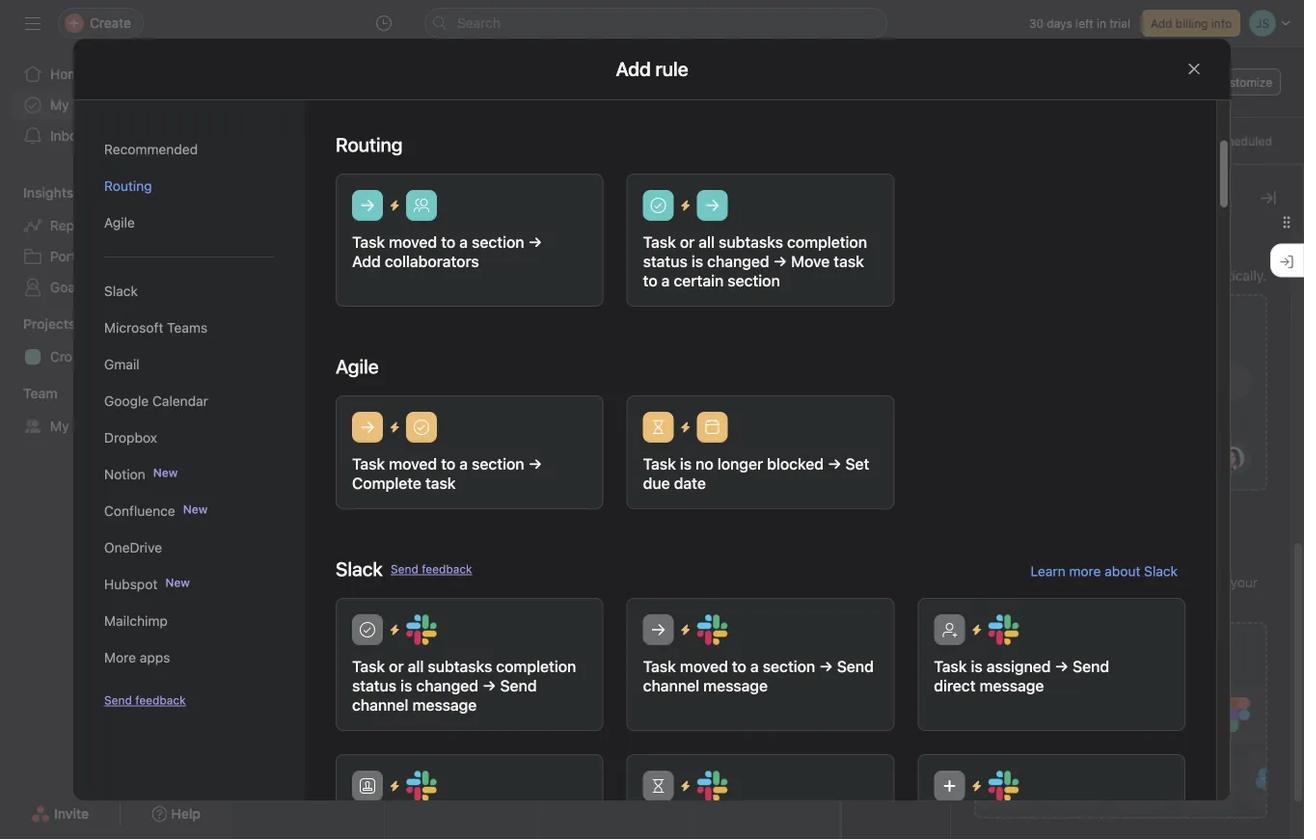 Task type: describe. For each thing, give the bounding box(es) containing it.
task for task or all subtasks completion status is changed → move task to a certain section
[[643, 233, 676, 251]]

left
[[1076, 16, 1094, 30]]

goals
[[50, 279, 85, 295]]

my for my tasks
[[50, 97, 69, 113]]

moved for agile
[[389, 455, 437, 473]]

moved for routing
[[389, 233, 437, 251]]

wed 18
[[707, 175, 735, 221]]

10
[[874, 256, 886, 270]]

add billing info
[[1151, 16, 1233, 30]]

a for task moved to a section → add collaborators
[[460, 233, 468, 251]]

confluence
[[104, 503, 175, 519]]

close this dialog image
[[1187, 61, 1203, 77]]

in
[[1097, 16, 1107, 30]]

agile inside button
[[104, 215, 135, 231]]

no
[[696, 455, 714, 473]]

task moved to a section → send channel message
[[643, 658, 874, 695]]

add app
[[1102, 645, 1164, 663]]

work
[[1113, 268, 1143, 284]]

direct message
[[935, 677, 1045, 695]]

send inside slack send feedback
[[391, 563, 419, 576]]

mon 16
[[400, 175, 429, 221]]

send inside task or all subtasks completion status is changed → send channel message
[[500, 677, 537, 695]]

or for task or all subtasks completion status is changed → move task to a certain section
[[680, 233, 695, 251]]

search
[[458, 15, 501, 31]]

inbox
[[50, 128, 84, 144]]

task for task moved to a section → add collaborators
[[352, 233, 385, 251]]

18
[[707, 198, 727, 221]]

agile button
[[104, 205, 274, 241]]

my for my workspace
[[50, 418, 69, 434]]

mailchimp
[[104, 613, 168, 629]]

invite button
[[18, 797, 102, 832]]

0 vertical spatial your
[[1082, 268, 1109, 284]]

list link
[[317, 91, 340, 117]]

google calendar
[[104, 393, 208, 409]]

files link
[[504, 91, 534, 117]]

to for task moved to a section → send channel message
[[732, 658, 747, 676]]

30
[[1030, 16, 1044, 30]]

subtasks for move
[[719, 233, 784, 251]]

search list box
[[425, 8, 888, 39]]

global element
[[0, 47, 232, 163]]

task inside task or all subtasks completion status is changed → move task to a certain section
[[834, 252, 865, 271]]

list
[[317, 91, 340, 107]]

integrated
[[1010, 575, 1074, 591]]

slack for slack
[[104, 283, 138, 299]]

most.
[[1066, 596, 1101, 612]]

learn
[[1031, 564, 1066, 580]]

task or all subtasks completion status is changed → move task to a certain section button
[[627, 174, 895, 307]]

task for task or all subtasks completion status is changed → send channel message
[[352, 658, 385, 676]]

gmail
[[104, 357, 140, 373]]

microsoft teams button
[[104, 310, 274, 347]]

teams
[[167, 320, 208, 336]]

more apps button
[[104, 640, 274, 677]]

gmail button
[[104, 347, 274, 383]]

→ inside task or all subtasks completion status is changed → move task to a certain section
[[774, 252, 788, 271]]

team
[[23, 386, 58, 402]]

→ inside task or all subtasks completion status is changed → send channel message
[[483, 677, 497, 695]]

add collaborators
[[352, 252, 479, 271]]

app
[[1135, 645, 1164, 663]]

onedrive button
[[104, 530, 274, 567]]

learn more about slack
[[1031, 564, 1179, 580]]

hubspot
[[104, 577, 158, 593]]

section for agile
[[472, 455, 525, 473]]

cross-functional project plan link
[[12, 342, 231, 373]]

task is no longer blocked → set due date button
[[627, 396, 895, 510]]

learn more about slack link
[[1031, 564, 1179, 580]]

task is assigned → send direct message
[[935, 658, 1110, 695]]

uses
[[1010, 596, 1039, 612]]

channel message inside task or all subtasks completion status is changed → send channel message
[[352, 696, 477, 715]]

→ inside 'task is assigned → send direct message'
[[1056, 658, 1069, 676]]

to for task moved to a section → complete task
[[441, 455, 456, 473]]

→ inside task is no longer blocked → set due date
[[828, 455, 842, 473]]

inbox link
[[12, 121, 220, 152]]

task or all subtasks completion status is changed → send channel message
[[352, 658, 577, 715]]

home link
[[12, 59, 220, 90]]

plan
[[205, 349, 231, 365]]

to inside task or all subtasks completion status is changed → move task to a certain section
[[643, 272, 658, 290]]

view profile settings image
[[255, 59, 301, 105]]

task or all subtasks completion status is changed → move task to a certain section
[[643, 233, 868, 290]]

team button
[[0, 384, 58, 403]]

wed
[[707, 175, 735, 188]]

1 horizontal spatial slack image
[[989, 771, 1020, 802]]

close details image
[[1262, 191, 1277, 206]]

done
[[1147, 268, 1178, 284]]

mailchimp button
[[104, 603, 274, 640]]

task moved to a section → complete task button
[[336, 396, 604, 510]]

board
[[363, 91, 401, 107]]

recommended
[[104, 141, 198, 157]]

project
[[158, 349, 201, 365]]

complete task
[[352, 474, 456, 493]]

2 horizontal spatial slack
[[1145, 564, 1179, 580]]

my tasks
[[50, 97, 106, 113]]

slack image inside task or all subtasks completion status is changed → send channel message button
[[406, 615, 437, 646]]

confluence new
[[104, 503, 208, 519]]

projects button
[[0, 315, 76, 334]]

my workspace link
[[12, 411, 220, 442]]

move
[[792, 252, 830, 271]]

tools
[[1197, 575, 1228, 591]]

board link
[[363, 91, 401, 117]]

insights element
[[0, 176, 232, 307]]

0 vertical spatial send feedback link
[[391, 561, 473, 578]]

task for task is no longer blocked → set due date
[[643, 455, 676, 473]]

info
[[1212, 16, 1233, 30]]

30 days left in trial
[[1030, 16, 1131, 30]]

microsoft
[[104, 320, 163, 336]]



Task type: locate. For each thing, give the bounding box(es) containing it.
new down onedrive button
[[165, 576, 190, 590]]

home
[[50, 66, 87, 82]]

task moved to a section → send channel message button
[[627, 598, 895, 732]]

0 vertical spatial section
[[472, 233, 525, 251]]

0 horizontal spatial all
[[408, 658, 424, 676]]

status
[[643, 252, 688, 271], [352, 677, 397, 695]]

0 vertical spatial slack image
[[406, 615, 437, 646]]

new up the "confluence new"
[[153, 466, 178, 480]]

1 horizontal spatial or
[[680, 233, 695, 251]]

0 horizontal spatial the
[[1042, 596, 1063, 612]]

routing
[[336, 133, 403, 156], [104, 178, 152, 194]]

section inside the task moved to a section → send channel message
[[763, 658, 816, 676]]

goals link
[[12, 272, 220, 303]]

1 horizontal spatial all
[[699, 233, 715, 251]]

new inside the "confluence new"
[[183, 503, 208, 516]]

or inside task or all subtasks completion status is changed → move task to a certain section
[[680, 233, 695, 251]]

my down team
[[50, 418, 69, 434]]

a inside task moved to a section → complete task
[[460, 455, 468, 473]]

automatically.
[[1182, 268, 1267, 284]]

1 vertical spatial subtasks
[[428, 658, 493, 676]]

task is no longer blocked → set due date
[[643, 455, 870, 493]]

1 horizontal spatial slack
[[336, 558, 383, 581]]

certain section
[[674, 272, 781, 290]]

0 horizontal spatial calendar
[[152, 393, 208, 409]]

section for routing
[[472, 233, 525, 251]]

0 vertical spatial new
[[153, 466, 178, 480]]

a
[[460, 233, 468, 251], [1003, 268, 1011, 284], [662, 272, 670, 290], [460, 455, 468, 473], [751, 658, 759, 676]]

add a rule to get your work done automatically.
[[975, 268, 1267, 284]]

notion new
[[104, 466, 178, 483]]

0 vertical spatial feedback
[[422, 563, 473, 576]]

0 horizontal spatial completion
[[496, 658, 577, 676]]

slack image
[[698, 615, 728, 646], [989, 615, 1020, 646], [406, 771, 437, 802], [698, 771, 728, 802]]

1 vertical spatial my
[[50, 418, 69, 434]]

moved inside the task moved to a section → send channel message
[[680, 658, 729, 676]]

section inside task moved to a section → add collaborators
[[472, 233, 525, 251]]

slack for slack send feedback
[[336, 558, 383, 581]]

add billing info button
[[1143, 10, 1241, 37]]

1 vertical spatial the
[[1042, 596, 1063, 612]]

my inside teams element
[[50, 418, 69, 434]]

task inside 'task is assigned → send direct message'
[[935, 658, 968, 676]]

1 vertical spatial feedback
[[135, 694, 186, 707]]

completion inside task or all subtasks completion status is changed → send channel message
[[496, 658, 577, 676]]

0 horizontal spatial routing
[[104, 178, 152, 194]]

task is assigned → send direct message button
[[918, 598, 1186, 732]]

1 horizontal spatial changed
[[708, 252, 770, 271]]

0 vertical spatial all
[[699, 233, 715, 251]]

all for task or all subtasks completion status is changed → send channel message
[[408, 658, 424, 676]]

status for task or all subtasks completion status is changed → send channel message
[[352, 677, 397, 695]]

mon
[[400, 175, 429, 188]]

add app button
[[967, 623, 1276, 820]]

2 vertical spatial new
[[165, 576, 190, 590]]

recommended button
[[104, 131, 274, 168]]

1 vertical spatial new
[[183, 503, 208, 516]]

send feedback link down complete task
[[391, 561, 473, 578]]

workflows
[[1077, 575, 1140, 591]]

files
[[504, 91, 534, 107]]

my tasks link
[[12, 90, 220, 121]]

1 vertical spatial slack image
[[989, 771, 1020, 802]]

all inside task or all subtasks completion status is changed → send channel message
[[408, 658, 424, 676]]

0 horizontal spatial or
[[389, 658, 404, 676]]

routing down board link
[[336, 133, 403, 156]]

0 horizontal spatial feedback
[[135, 694, 186, 707]]

today button
[[397, 127, 447, 154]]

1 horizontal spatial calendar
[[424, 91, 481, 107]]

all inside task or all subtasks completion status is changed → move task to a certain section
[[699, 233, 715, 251]]

subtasks inside task or all subtasks completion status is changed → send channel message
[[428, 658, 493, 676]]

1 horizontal spatial send feedback link
[[391, 561, 473, 578]]

a for task moved to a section → complete task
[[460, 455, 468, 473]]

your
[[1082, 268, 1109, 284], [1231, 575, 1259, 591]]

my
[[50, 97, 69, 113], [50, 418, 69, 434]]

routing up reporting link
[[104, 178, 152, 194]]

1 vertical spatial changed
[[416, 677, 479, 695]]

slack inside button
[[104, 283, 138, 299]]

2 my from the top
[[50, 418, 69, 434]]

moved inside task moved to a section → add collaborators
[[389, 233, 437, 251]]

to inside task moved to a section → add collaborators
[[441, 233, 456, 251]]

task inside task moved to a section → add collaborators
[[352, 233, 385, 251]]

all for task or all subtasks completion status is changed → move task to a certain section
[[699, 233, 715, 251]]

status for task or all subtasks completion status is changed → move task to a certain section
[[643, 252, 688, 271]]

calendar
[[424, 91, 481, 107], [152, 393, 208, 409]]

0 vertical spatial or
[[680, 233, 695, 251]]

0 horizontal spatial your
[[1082, 268, 1109, 284]]

is inside task or all subtasks completion status is changed → move task to a certain section
[[692, 252, 704, 271]]

rule
[[1014, 268, 1038, 284]]

0 vertical spatial the
[[1173, 575, 1193, 591]]

to for task moved to a section → add collaborators
[[441, 233, 456, 251]]

thu
[[860, 175, 886, 188]]

send feedback link
[[391, 561, 473, 578], [104, 692, 186, 709]]

status inside task or all subtasks completion status is changed → move task to a certain section
[[643, 252, 688, 271]]

team
[[975, 596, 1006, 612]]

1 horizontal spatial completion
[[788, 233, 868, 251]]

a for task moved to a section → send channel message
[[751, 658, 759, 676]]

1 horizontal spatial status
[[643, 252, 688, 271]]

changed inside task or all subtasks completion status is changed → send channel message
[[416, 677, 479, 695]]

status inside task or all subtasks completion status is changed → send channel message
[[352, 677, 397, 695]]

my left tasks
[[50, 97, 69, 113]]

section inside task moved to a section → complete task
[[472, 455, 525, 473]]

channel message inside the task moved to a section → send channel message
[[643, 677, 768, 695]]

calendar down gmail button
[[152, 393, 208, 409]]

1 my from the top
[[50, 97, 69, 113]]

1 vertical spatial or
[[389, 658, 404, 676]]

0 vertical spatial agile
[[104, 215, 135, 231]]

customize
[[1215, 75, 1273, 89]]

all
[[699, 233, 715, 251], [408, 658, 424, 676]]

1 vertical spatial moved
[[389, 455, 437, 473]]

0 vertical spatial completion
[[788, 233, 868, 251]]

0 horizontal spatial changed
[[416, 677, 479, 695]]

cross-functional project plan
[[50, 349, 231, 365]]

feedback down apps
[[135, 694, 186, 707]]

subtasks
[[719, 233, 784, 251], [428, 658, 493, 676]]

changed inside task or all subtasks completion status is changed → move task to a certain section
[[708, 252, 770, 271]]

0 vertical spatial subtasks
[[719, 233, 784, 251]]

task inside task is no longer blocked → set due date
[[643, 455, 676, 473]]

to inside the task moved to a section → send channel message
[[732, 658, 747, 676]]

completion for move
[[788, 233, 868, 251]]

trial
[[1110, 16, 1131, 30]]

feedback down task moved to a section → complete task
[[422, 563, 473, 576]]

new inside notion new
[[153, 466, 178, 480]]

insights button
[[0, 183, 74, 203]]

task for task moved to a section → complete task
[[352, 455, 385, 473]]

invite
[[54, 806, 89, 822]]

new
[[153, 466, 178, 480], [183, 503, 208, 516], [165, 576, 190, 590]]

a inside task or all subtasks completion status is changed → move task to a certain section
[[662, 272, 670, 290]]

or inside task or all subtasks completion status is changed → send channel message
[[389, 658, 404, 676]]

a inside the task moved to a section → send channel message
[[751, 658, 759, 676]]

send feedback link down "more apps"
[[104, 692, 186, 709]]

2 vertical spatial section
[[763, 658, 816, 676]]

to inside task moved to a section → complete task
[[441, 455, 456, 473]]

send feedback
[[104, 694, 186, 707]]

subtasks inside task or all subtasks completion status is changed → move task to a certain section
[[719, 233, 784, 251]]

0 vertical spatial my
[[50, 97, 69, 113]]

projects
[[23, 316, 76, 332]]

1 vertical spatial all
[[408, 658, 424, 676]]

cross-
[[50, 349, 92, 365]]

1 vertical spatial calendar
[[152, 393, 208, 409]]

send inside 'task is assigned → send direct message'
[[1073, 658, 1110, 676]]

changed for move
[[708, 252, 770, 271]]

assigned
[[987, 658, 1052, 676]]

0 vertical spatial calendar
[[424, 91, 481, 107]]

send inside the task moved to a section → send channel message
[[838, 658, 874, 676]]

0 horizontal spatial subtasks
[[428, 658, 493, 676]]

1 horizontal spatial feedback
[[422, 563, 473, 576]]

task for task moved to a section → send channel message
[[643, 658, 676, 676]]

is
[[692, 252, 704, 271], [680, 455, 692, 473], [972, 658, 983, 676], [401, 677, 413, 695]]

0 horizontal spatial slack image
[[406, 615, 437, 646]]

more
[[1070, 564, 1102, 580]]

new for confluence
[[183, 503, 208, 516]]

feedback inside slack send feedback
[[422, 563, 473, 576]]

completion inside task or all subtasks completion status is changed → move task to a certain section
[[788, 233, 868, 251]]

add rule
[[616, 57, 689, 80]]

dropbox
[[104, 430, 157, 446]]

search button
[[425, 8, 888, 39]]

portfolios link
[[12, 241, 220, 272]]

my inside global element
[[50, 97, 69, 113]]

routing button
[[104, 168, 274, 205]]

slack image inside 'task is assigned → send direct message' button
[[989, 615, 1020, 646]]

1 vertical spatial routing
[[104, 178, 152, 194]]

1 horizontal spatial subtasks
[[719, 233, 784, 251]]

new up onedrive button
[[183, 503, 208, 516]]

1 vertical spatial send feedback link
[[104, 692, 186, 709]]

task or all subtasks completion status is changed → send channel message button
[[336, 598, 604, 732]]

projects element
[[0, 307, 232, 376]]

1 vertical spatial completion
[[496, 658, 577, 676]]

moved
[[389, 233, 437, 251], [389, 455, 437, 473], [680, 658, 729, 676]]

calendar link
[[424, 91, 481, 117]]

or for task or all subtasks completion status is changed → send channel message
[[389, 658, 404, 676]]

build
[[975, 575, 1006, 591]]

is inside task is no longer blocked → set due date
[[680, 455, 692, 473]]

more
[[104, 650, 136, 666]]

new for notion
[[153, 466, 178, 480]]

or
[[680, 233, 695, 251], [389, 658, 404, 676]]

task moved to a section → add collaborators button
[[336, 174, 604, 307]]

get
[[1058, 268, 1078, 284]]

billing
[[1176, 16, 1209, 30]]

the down integrated
[[1042, 596, 1063, 612]]

1 vertical spatial channel message
[[352, 696, 477, 715]]

0 horizontal spatial slack
[[104, 283, 138, 299]]

is inside 'task is assigned → send direct message'
[[972, 658, 983, 676]]

about
[[1105, 564, 1141, 580]]

0 horizontal spatial agile
[[104, 215, 135, 231]]

changed for send
[[416, 677, 479, 695]]

1 horizontal spatial routing
[[336, 133, 403, 156]]

1 vertical spatial section
[[472, 455, 525, 473]]

your inside build integrated workflows with the tools your team uses the most.
[[1231, 575, 1259, 591]]

1 vertical spatial agile
[[336, 355, 379, 378]]

0 vertical spatial moved
[[389, 233, 437, 251]]

apps
[[140, 650, 170, 666]]

apps
[[883, 445, 911, 459]]

1 horizontal spatial your
[[1231, 575, 1259, 591]]

0 horizontal spatial channel message
[[352, 696, 477, 715]]

task for task is assigned → send direct message
[[935, 658, 968, 676]]

0 vertical spatial changed
[[708, 252, 770, 271]]

moved inside task moved to a section → complete task
[[389, 455, 437, 473]]

days
[[1048, 16, 1073, 30]]

1 vertical spatial status
[[352, 677, 397, 695]]

slack button
[[104, 273, 274, 310]]

hubspot new
[[104, 576, 190, 593]]

notion
[[104, 467, 146, 483]]

2 vertical spatial moved
[[680, 658, 729, 676]]

→ inside task moved to a section → add collaborators
[[529, 233, 542, 251]]

is inside task or all subtasks completion status is changed → send channel message
[[401, 677, 413, 695]]

0 horizontal spatial status
[[352, 677, 397, 695]]

1 vertical spatial your
[[1231, 575, 1259, 591]]

hide sidebar image
[[25, 15, 41, 31]]

reporting
[[50, 218, 111, 234]]

calendar up today
[[424, 91, 481, 107]]

1 horizontal spatial agile
[[336, 355, 379, 378]]

slack image inside task moved to a section → send channel message button
[[698, 615, 728, 646]]

a inside task moved to a section → add collaborators
[[460, 233, 468, 251]]

set
[[846, 455, 870, 473]]

functional
[[92, 349, 154, 365]]

slack image
[[406, 615, 437, 646], [989, 771, 1020, 802]]

your right tools
[[1231, 575, 1259, 591]]

task inside task or all subtasks completion status is changed → send channel message
[[352, 658, 385, 676]]

→ inside task moved to a section → complete task
[[529, 455, 542, 473]]

0 vertical spatial channel message
[[643, 677, 768, 695]]

1 horizontal spatial the
[[1173, 575, 1193, 591]]

0 vertical spatial routing
[[336, 133, 403, 156]]

google calendar button
[[104, 383, 274, 420]]

→ inside the task moved to a section → send channel message
[[820, 658, 834, 676]]

task inside task or all subtasks completion status is changed → move task to a certain section
[[643, 233, 676, 251]]

10 fields
[[874, 256, 920, 270]]

0 horizontal spatial send feedback link
[[104, 692, 186, 709]]

16
[[400, 198, 421, 221]]

my workspace
[[50, 418, 140, 434]]

teams element
[[0, 376, 232, 446]]

0 vertical spatial status
[[643, 252, 688, 271]]

calendar inside button
[[152, 393, 208, 409]]

insights
[[23, 185, 74, 201]]

the right with
[[1173, 575, 1193, 591]]

subtasks for send
[[428, 658, 493, 676]]

task inside the task moved to a section → send channel message
[[643, 658, 676, 676]]

new inside hubspot new
[[165, 576, 190, 590]]

blocked
[[767, 455, 824, 473]]

task inside task moved to a section → complete task
[[352, 455, 385, 473]]

new for hubspot
[[165, 576, 190, 590]]

1 horizontal spatial channel message
[[643, 677, 768, 695]]

your right get
[[1082, 268, 1109, 284]]

reporting link
[[12, 210, 220, 241]]

fields
[[890, 256, 920, 270]]

routing inside button
[[104, 178, 152, 194]]

completion for send
[[496, 658, 577, 676]]



Task type: vqa. For each thing, say whether or not it's contained in the screenshot.
search tasks, projects, and more text field
no



